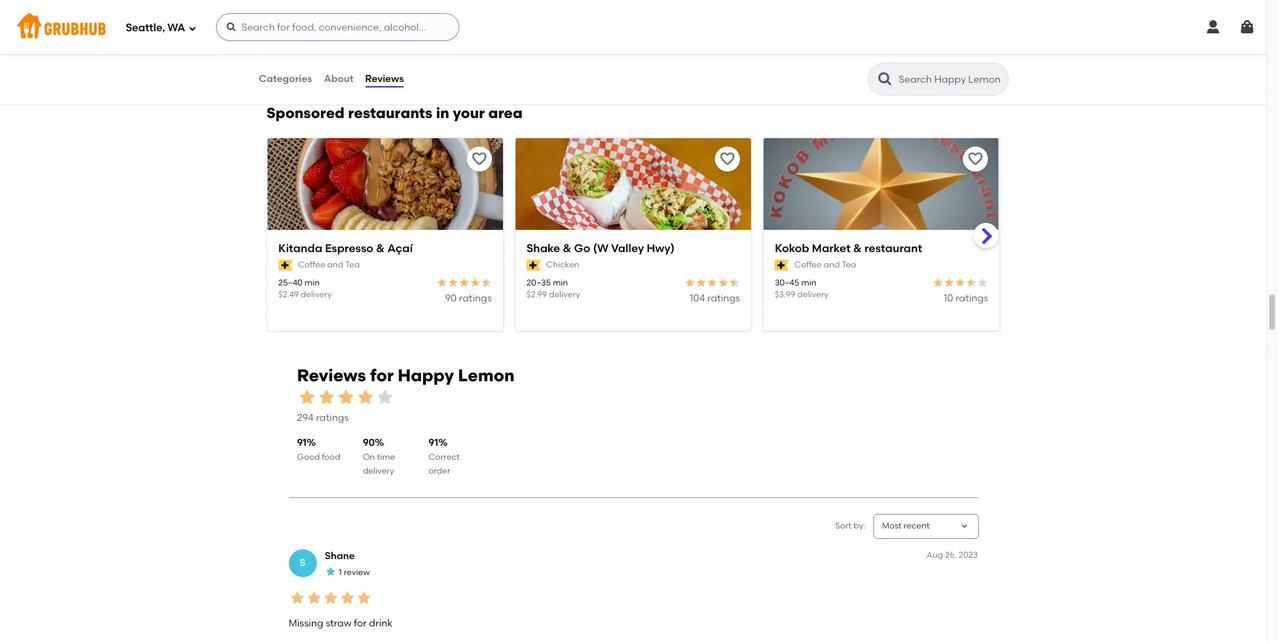 Task type: describe. For each thing, give the bounding box(es) containing it.
ratings for kokob market & restaurant
[[956, 293, 989, 305]]

0 vertical spatial for
[[370, 366, 394, 386]]

wa
[[168, 21, 185, 34]]

(w
[[593, 242, 609, 255]]

ratings for shake & go (w valley hwy)
[[708, 293, 741, 305]]

& for kitanda espresso & açaí
[[376, 242, 385, 255]]

1 review
[[339, 568, 370, 578]]

coffee and tea for espresso
[[298, 260, 360, 270]]

coffee and tea for market
[[795, 260, 857, 270]]

$2.99
[[527, 290, 547, 300]]

104 ratings
[[690, 293, 741, 305]]

reviews button
[[365, 54, 405, 104]]

Search for food, convenience, alcohol... search field
[[216, 13, 459, 41]]

& inside shake & go (w valley hwy) link
[[563, 242, 572, 255]]

caret down icon image
[[959, 521, 970, 533]]

subscription pass image
[[278, 260, 293, 271]]

25–40 min $2.49 delivery
[[278, 278, 332, 300]]

26,
[[946, 550, 957, 560]]

$2.49
[[278, 290, 299, 300]]

1
[[339, 568, 342, 578]]

91 for 91 good food
[[297, 437, 307, 449]]

happy
[[398, 366, 454, 386]]

most
[[883, 522, 902, 531]]

min for shake
[[553, 278, 568, 288]]

kitanda espresso & açaí logo image
[[267, 138, 503, 255]]

on
[[363, 452, 375, 462]]

and for espresso
[[327, 260, 344, 270]]

2 horizontal spatial svg image
[[1240, 19, 1256, 35]]

sort
[[836, 522, 852, 531]]

lemon
[[458, 366, 515, 386]]

coffee for kokob
[[795, 260, 822, 270]]

30–45 min $3.99 delivery
[[775, 278, 829, 300]]

search icon image
[[877, 71, 894, 88]]

91 correct order
[[429, 437, 460, 476]]

correct
[[429, 452, 460, 462]]

delivery for kitanda
[[301, 290, 332, 300]]

area
[[489, 104, 523, 122]]

shake & go (w valley hwy) link
[[527, 241, 741, 257]]

save this restaurant image for kitanda espresso & açaí
[[471, 151, 488, 167]]

kitanda
[[278, 242, 323, 255]]

kokob market & restaurant
[[775, 242, 923, 255]]

$3.99
[[775, 290, 796, 300]]

min for kitanda
[[305, 278, 320, 288]]

missing
[[289, 618, 324, 630]]

save this restaurant button for kokob market & restaurant
[[964, 147, 989, 172]]

review
[[344, 568, 370, 578]]

order
[[429, 467, 451, 476]]

go
[[575, 242, 591, 255]]

hwy)
[[647, 242, 675, 255]]

aug
[[927, 550, 944, 560]]

save this restaurant button for shake & go (w valley hwy)
[[716, 147, 741, 172]]

sort by:
[[836, 522, 866, 531]]

espresso
[[325, 242, 374, 255]]

delivery for shake
[[549, 290, 581, 300]]

delivery inside the 90 on time delivery
[[363, 467, 394, 476]]

straw
[[326, 618, 352, 630]]

tea for market
[[842, 260, 857, 270]]

25–40
[[278, 278, 303, 288]]

10 ratings
[[944, 293, 989, 305]]

seattle, wa
[[126, 21, 185, 34]]

market
[[813, 242, 851, 255]]

valley
[[612, 242, 644, 255]]

reviews for happy lemon
[[297, 366, 515, 386]]

sponsored
[[267, 104, 345, 122]]

svg image
[[1206, 19, 1222, 35]]

and for market
[[824, 260, 840, 270]]

294 ratings
[[297, 412, 349, 424]]

save this restaurant image for shake & go (w valley hwy)
[[720, 151, 736, 167]]

91 for 91 correct order
[[429, 437, 438, 449]]

by:
[[854, 522, 866, 531]]

food
[[322, 452, 341, 462]]

294
[[297, 412, 314, 424]]

1 horizontal spatial svg image
[[226, 22, 237, 33]]

tea for espresso
[[345, 260, 360, 270]]

categories
[[259, 73, 312, 85]]

kokob market & restaurant logo image
[[764, 138, 1000, 255]]

shake
[[527, 242, 561, 255]]

104
[[690, 293, 705, 305]]

2023
[[959, 550, 979, 560]]



Task type: vqa. For each thing, say whether or not it's contained in the screenshot.
chips to the left
no



Task type: locate. For each thing, give the bounding box(es) containing it.
20–35
[[527, 278, 551, 288]]

min inside 30–45 min $3.99 delivery
[[802, 278, 817, 288]]

2 horizontal spatial min
[[802, 278, 817, 288]]

20–35 min $2.99 delivery
[[527, 278, 581, 300]]

min inside 25–40 min $2.49 delivery
[[305, 278, 320, 288]]

90 for 90 on time delivery
[[363, 437, 375, 449]]

shake & go (w valley hwy) logo image
[[516, 138, 752, 255]]

0 horizontal spatial 91
[[297, 437, 307, 449]]

s
[[300, 557, 306, 569]]

91 inside 91 good food
[[297, 437, 307, 449]]

0 horizontal spatial save this restaurant button
[[467, 147, 492, 172]]

ratings right 104
[[708, 293, 741, 305]]

star icon image
[[437, 277, 448, 288], [448, 277, 459, 288], [459, 277, 470, 288], [470, 277, 481, 288], [481, 277, 492, 288], [481, 277, 492, 288], [685, 277, 696, 288], [696, 277, 707, 288], [707, 277, 718, 288], [718, 277, 729, 288], [729, 277, 741, 288], [729, 277, 741, 288], [933, 277, 945, 288], [945, 277, 956, 288], [956, 277, 967, 288], [967, 277, 978, 288], [967, 277, 978, 288], [978, 277, 989, 288], [297, 388, 317, 407], [317, 388, 336, 407], [336, 388, 356, 407], [356, 388, 375, 407], [375, 388, 395, 407], [325, 567, 336, 578], [289, 591, 306, 607], [306, 591, 322, 607], [322, 591, 339, 607], [339, 591, 356, 607], [356, 591, 372, 607]]

1 coffee and tea from the left
[[298, 260, 360, 270]]

1 horizontal spatial &
[[563, 242, 572, 255]]

delivery right $2.49
[[301, 290, 332, 300]]

& left 'go'
[[563, 242, 572, 255]]

min down chicken at top
[[553, 278, 568, 288]]

subscription pass image for kokob
[[775, 260, 789, 271]]

coffee down kokob at the right
[[795, 260, 822, 270]]

delivery
[[301, 290, 332, 300], [549, 290, 581, 300], [798, 290, 829, 300], [363, 467, 394, 476]]

2 & from the left
[[563, 242, 572, 255]]

1 horizontal spatial save this restaurant button
[[716, 147, 741, 172]]

tea
[[345, 260, 360, 270], [842, 260, 857, 270]]

91 up correct
[[429, 437, 438, 449]]

main navigation navigation
[[0, 0, 1268, 54]]

1 horizontal spatial coffee and tea
[[795, 260, 857, 270]]

restaurant
[[865, 242, 923, 255]]

1 horizontal spatial subscription pass image
[[775, 260, 789, 271]]

2 coffee from the left
[[795, 260, 822, 270]]

1 save this restaurant image from the left
[[471, 151, 488, 167]]

90
[[445, 293, 457, 305], [363, 437, 375, 449]]

1 subscription pass image from the left
[[527, 260, 541, 271]]

90 ratings
[[445, 293, 492, 305]]

2 horizontal spatial save this restaurant image
[[968, 151, 985, 167]]

for left drink
[[354, 618, 367, 630]]

for
[[370, 366, 394, 386], [354, 618, 367, 630]]

1 min from the left
[[305, 278, 320, 288]]

1 horizontal spatial coffee
[[795, 260, 822, 270]]

recent
[[904, 522, 930, 531]]

0 horizontal spatial for
[[354, 618, 367, 630]]

2 and from the left
[[824, 260, 840, 270]]

min for kokob
[[802, 278, 817, 288]]

drink
[[369, 618, 393, 630]]

reviews up 294 ratings
[[297, 366, 366, 386]]

tea down the kokob market & restaurant
[[842, 260, 857, 270]]

missing straw for drink
[[289, 618, 393, 630]]

min inside '20–35 min $2.99 delivery'
[[553, 278, 568, 288]]

2 horizontal spatial &
[[854, 242, 862, 255]]

açaí
[[388, 242, 413, 255]]

delivery right $3.99
[[798, 290, 829, 300]]

save this restaurant image for kokob market & restaurant
[[968, 151, 985, 167]]

and
[[327, 260, 344, 270], [824, 260, 840, 270]]

& right market
[[854, 242, 862, 255]]

1 horizontal spatial 90
[[445, 293, 457, 305]]

coffee and tea
[[298, 260, 360, 270], [795, 260, 857, 270]]

ratings
[[459, 293, 492, 305], [708, 293, 741, 305], [956, 293, 989, 305], [316, 412, 349, 424]]

0 horizontal spatial min
[[305, 278, 320, 288]]

1 vertical spatial reviews
[[297, 366, 366, 386]]

1 horizontal spatial for
[[370, 366, 394, 386]]

0 horizontal spatial tea
[[345, 260, 360, 270]]

reviews for reviews for happy lemon
[[297, 366, 366, 386]]

min
[[305, 278, 320, 288], [553, 278, 568, 288], [802, 278, 817, 288]]

delivery for kokob
[[798, 290, 829, 300]]

1 save this restaurant button from the left
[[467, 147, 492, 172]]

delivery inside '20–35 min $2.99 delivery'
[[549, 290, 581, 300]]

sponsored restaurants in your area
[[267, 104, 523, 122]]

delivery down time
[[363, 467, 394, 476]]

1 horizontal spatial min
[[553, 278, 568, 288]]

shake & go (w valley hwy)
[[527, 242, 675, 255]]

1 vertical spatial for
[[354, 618, 367, 630]]

kokob
[[775, 242, 810, 255]]

save this restaurant image
[[471, 151, 488, 167], [720, 151, 736, 167], [968, 151, 985, 167]]

reviews inside button
[[365, 73, 404, 85]]

in
[[436, 104, 450, 122]]

2 save this restaurant button from the left
[[716, 147, 741, 172]]

coffee down kitanda
[[298, 260, 325, 270]]

1 and from the left
[[327, 260, 344, 270]]

coffee for kitanda
[[298, 260, 325, 270]]

ratings right 10
[[956, 293, 989, 305]]

0 horizontal spatial subscription pass image
[[527, 260, 541, 271]]

2 tea from the left
[[842, 260, 857, 270]]

for left happy in the left bottom of the page
[[370, 366, 394, 386]]

3 & from the left
[[854, 242, 862, 255]]

10
[[944, 293, 954, 305]]

kitanda espresso & açaí
[[278, 242, 413, 255]]

delivery inside 30–45 min $3.99 delivery
[[798, 290, 829, 300]]

1 vertical spatial 90
[[363, 437, 375, 449]]

91
[[297, 437, 307, 449], [429, 437, 438, 449]]

91 up good
[[297, 437, 307, 449]]

ratings for kitanda espresso & açaí
[[459, 293, 492, 305]]

2 min from the left
[[553, 278, 568, 288]]

& for kokob market & restaurant
[[854, 242, 862, 255]]

2 91 from the left
[[429, 437, 438, 449]]

1 coffee from the left
[[298, 260, 325, 270]]

delivery inside 25–40 min $2.49 delivery
[[301, 290, 332, 300]]

1 horizontal spatial save this restaurant image
[[720, 151, 736, 167]]

kokob market & restaurant link
[[775, 241, 989, 257]]

subscription pass image
[[527, 260, 541, 271], [775, 260, 789, 271]]

& inside kitanda espresso & açaí link
[[376, 242, 385, 255]]

91 inside '91 correct order'
[[429, 437, 438, 449]]

2 save this restaurant image from the left
[[720, 151, 736, 167]]

about
[[324, 73, 354, 85]]

0 horizontal spatial &
[[376, 242, 385, 255]]

aug 26, 2023
[[927, 550, 979, 560]]

seattle,
[[126, 21, 165, 34]]

0 horizontal spatial svg image
[[188, 24, 196, 32]]

reviews for reviews
[[365, 73, 404, 85]]

0 vertical spatial 90
[[445, 293, 457, 305]]

and down kitanda espresso & açaí
[[327, 260, 344, 270]]

1 & from the left
[[376, 242, 385, 255]]

chicken
[[547, 260, 580, 270]]

ratings left $2.99
[[459, 293, 492, 305]]

save this restaurant button for kitanda espresso & açaí
[[467, 147, 492, 172]]

1 horizontal spatial and
[[824, 260, 840, 270]]

coffee
[[298, 260, 325, 270], [795, 260, 822, 270]]

Sort by: field
[[883, 521, 930, 533]]

2 horizontal spatial save this restaurant button
[[964, 147, 989, 172]]

& left açaí
[[376, 242, 385, 255]]

1 horizontal spatial 91
[[429, 437, 438, 449]]

0 horizontal spatial 90
[[363, 437, 375, 449]]

min right 25–40
[[305, 278, 320, 288]]

good
[[297, 452, 320, 462]]

kitanda espresso & açaí link
[[278, 241, 492, 257]]

reviews up the restaurants
[[365, 73, 404, 85]]

coffee and tea down kitanda espresso & açaí
[[298, 260, 360, 270]]

2 subscription pass image from the left
[[775, 260, 789, 271]]

1 tea from the left
[[345, 260, 360, 270]]

0 horizontal spatial coffee and tea
[[298, 260, 360, 270]]

svg image
[[1240, 19, 1256, 35], [226, 22, 237, 33], [188, 24, 196, 32]]

subscription pass image up 20–35
[[527, 260, 541, 271]]

restaurants
[[348, 104, 433, 122]]

categories button
[[258, 54, 313, 104]]

reviews
[[365, 73, 404, 85], [297, 366, 366, 386]]

subscription pass image for shake
[[527, 260, 541, 271]]

your
[[453, 104, 485, 122]]

2 coffee and tea from the left
[[795, 260, 857, 270]]

save this restaurant button
[[467, 147, 492, 172], [716, 147, 741, 172], [964, 147, 989, 172]]

0 horizontal spatial save this restaurant image
[[471, 151, 488, 167]]

0 horizontal spatial coffee
[[298, 260, 325, 270]]

tea down the espresso
[[345, 260, 360, 270]]

delivery right $2.99
[[549, 290, 581, 300]]

91 good food
[[297, 437, 341, 462]]

1 horizontal spatial tea
[[842, 260, 857, 270]]

1 91 from the left
[[297, 437, 307, 449]]

3 min from the left
[[802, 278, 817, 288]]

3 save this restaurant button from the left
[[964, 147, 989, 172]]

0 vertical spatial reviews
[[365, 73, 404, 85]]

90 for 90 ratings
[[445, 293, 457, 305]]

& inside kokob market & restaurant link
[[854, 242, 862, 255]]

90 inside the 90 on time delivery
[[363, 437, 375, 449]]

shane
[[325, 550, 355, 562]]

coffee and tea down market
[[795, 260, 857, 270]]

3 save this restaurant image from the left
[[968, 151, 985, 167]]

Search Happy Lemon search field
[[898, 73, 1004, 86]]

most recent
[[883, 522, 930, 531]]

ratings right 294
[[316, 412, 349, 424]]

about button
[[323, 54, 354, 104]]

min right 30–45 in the right of the page
[[802, 278, 817, 288]]

90 on time delivery
[[363, 437, 395, 476]]

subscription pass image up 30–45 in the right of the page
[[775, 260, 789, 271]]

and down market
[[824, 260, 840, 270]]

&
[[376, 242, 385, 255], [563, 242, 572, 255], [854, 242, 862, 255]]

0 horizontal spatial and
[[327, 260, 344, 270]]

30–45
[[775, 278, 800, 288]]

time
[[377, 452, 395, 462]]



